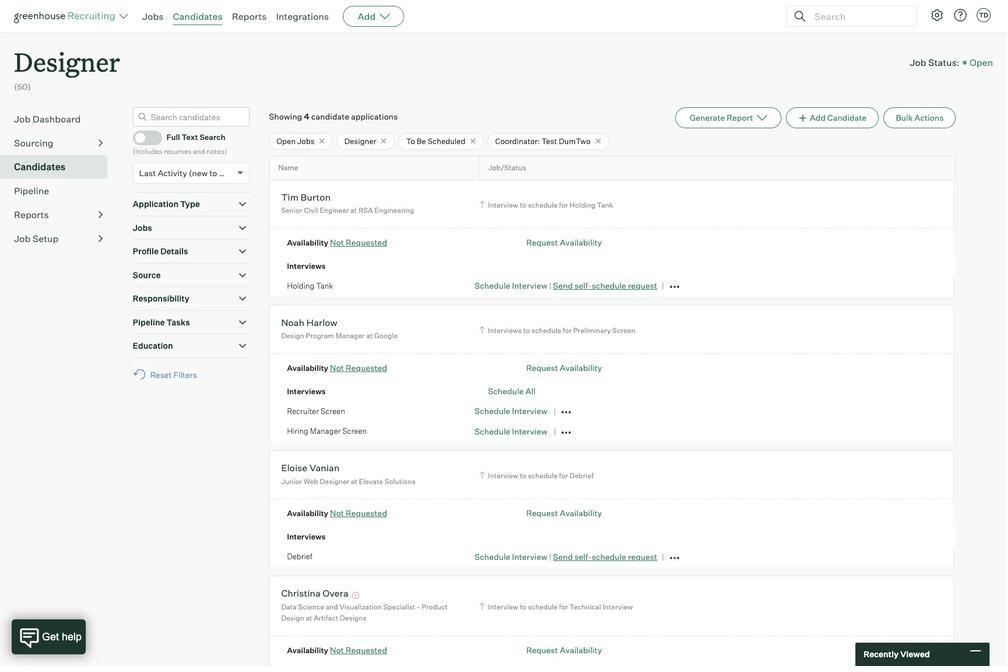 Task type: describe. For each thing, give the bounding box(es) containing it.
pipeline link
[[14, 184, 103, 198]]

schedule for preliminary
[[532, 326, 561, 335]]

full
[[167, 133, 180, 142]]

availability not requested for noah harlow
[[287, 363, 387, 373]]

schedule all
[[488, 386, 536, 396]]

add for add
[[358, 10, 376, 22]]

availability down program
[[287, 363, 328, 373]]

program
[[306, 332, 334, 340]]

designer for designer
[[344, 136, 376, 146]]

1 vertical spatial candidates
[[14, 161, 66, 172]]

candidate reports are now available! apply filters and select "view in app" element
[[675, 107, 782, 128]]

designs
[[340, 614, 367, 623]]

request availability for noah harlow
[[526, 363, 602, 373]]

interviews to schedule for preliminary screen
[[488, 326, 636, 335]]

0 vertical spatial screen
[[612, 326, 636, 335]]

hiring
[[287, 427, 308, 436]]

not requested button for noah harlow
[[330, 363, 387, 373]]

not requested button for tim burton
[[330, 237, 387, 247]]

1 vertical spatial manager
[[310, 427, 341, 436]]

eloise vanian junior web designer at elevate solutions
[[281, 462, 416, 486]]

4 not from the top
[[330, 645, 344, 655]]

job for job dashboard
[[14, 113, 30, 125]]

job setup
[[14, 233, 59, 244]]

| for tim burton
[[549, 281, 551, 291]]

Search candidates field
[[133, 107, 249, 126]]

details
[[160, 246, 188, 256]]

for for vanian
[[559, 471, 568, 480]]

requested for noah harlow
[[346, 363, 387, 373]]

to for tim burton
[[520, 200, 527, 209]]

schedule interview link for eloise vanian
[[475, 552, 548, 562]]

1 vertical spatial jobs
[[297, 136, 315, 146]]

1 vertical spatial holding
[[287, 281, 315, 290]]

to for noah harlow
[[524, 326, 530, 335]]

data
[[281, 602, 297, 611]]

designer inside 'eloise vanian junior web designer at elevate solutions'
[[320, 477, 350, 486]]

bulk actions
[[896, 112, 944, 122]]

report
[[727, 112, 753, 122]]

viewed
[[901, 649, 930, 659]]

(50)
[[14, 82, 31, 92]]

request for tim burton
[[628, 281, 657, 291]]

rsa
[[359, 206, 373, 215]]

showing 4 candidate applications
[[269, 111, 398, 121]]

job dashboard link
[[14, 112, 103, 126]]

and inside data science and visualization specialist - product design at artifact designs
[[326, 602, 338, 611]]

eloise vanian link
[[281, 462, 340, 476]]

vanian
[[310, 462, 340, 474]]

bulk actions link
[[884, 107, 956, 128]]

resumes
[[164, 147, 191, 156]]

| for eloise vanian
[[549, 552, 551, 562]]

job for job status:
[[910, 56, 927, 68]]

2 vertical spatial screen
[[342, 427, 367, 436]]

availability not requested for eloise vanian
[[287, 508, 387, 518]]

designer for designer (50)
[[14, 44, 120, 79]]

request for tim burton
[[526, 237, 558, 247]]

configure image
[[930, 8, 944, 22]]

4 request availability from the top
[[526, 645, 602, 655]]

dashboard
[[33, 113, 81, 125]]

tim burton senior civil engineer at rsa engineering
[[281, 191, 414, 215]]

science
[[298, 602, 324, 611]]

open for open
[[970, 56, 993, 68]]

all
[[526, 386, 536, 396]]

pipeline tasks
[[133, 317, 190, 327]]

availability down 'technical'
[[560, 645, 602, 655]]

send self-schedule request link for burton
[[553, 281, 657, 291]]

at inside data science and visualization specialist - product design at artifact designs
[[306, 614, 312, 623]]

1 vertical spatial screen
[[321, 407, 345, 416]]

availability not requested for tim burton
[[287, 237, 387, 247]]

send for burton
[[553, 281, 573, 291]]

0 vertical spatial jobs
[[142, 10, 164, 22]]

data science and visualization specialist - product design at artifact designs
[[281, 602, 448, 623]]

coordinator:
[[495, 136, 540, 146]]

availability down preliminary on the right
[[560, 363, 602, 373]]

at for burton
[[351, 206, 357, 215]]

request for eloise vanian
[[526, 508, 558, 518]]

dumtwo
[[559, 136, 591, 146]]

4
[[304, 111, 310, 121]]

integrations
[[276, 10, 329, 22]]

availability down interview to schedule for debrief
[[560, 508, 602, 518]]

schedule for 2nd the schedule interview link from the bottom of the page
[[475, 426, 510, 436]]

search
[[200, 133, 225, 142]]

job setup link
[[14, 231, 103, 245]]

0 horizontal spatial candidates link
[[14, 160, 103, 174]]

type
[[180, 199, 200, 209]]

filters
[[174, 370, 197, 380]]

coordinator: test dumtwo
[[495, 136, 591, 146]]

checkmark image
[[138, 133, 147, 141]]

4 availability not requested from the top
[[287, 645, 387, 655]]

request availability button for vanian
[[526, 508, 602, 518]]

pipeline for pipeline tasks
[[133, 317, 165, 327]]

elevate
[[359, 477, 383, 486]]

job/status
[[488, 164, 526, 172]]

actions
[[915, 112, 944, 122]]

schedule all link
[[488, 386, 536, 396]]

0 vertical spatial holding
[[570, 200, 596, 209]]

noah
[[281, 317, 304, 328]]

noah harlow link
[[281, 317, 337, 330]]

status:
[[929, 56, 960, 68]]

0 horizontal spatial tank
[[316, 281, 333, 290]]

tim
[[281, 191, 299, 203]]

old)
[[219, 168, 234, 178]]

senior
[[281, 206, 303, 215]]

open jobs
[[277, 136, 315, 146]]

noah harlow design program manager at google
[[281, 317, 398, 340]]

designer (50)
[[14, 44, 120, 92]]

schedule for holding
[[528, 200, 558, 209]]

request availability for tim burton
[[526, 237, 602, 247]]

for for burton
[[559, 200, 568, 209]]

requested for eloise vanian
[[346, 508, 387, 518]]

tim burton link
[[281, 191, 331, 205]]

junior
[[281, 477, 302, 486]]

holding tank
[[287, 281, 333, 290]]

jobs link
[[142, 10, 164, 22]]

hiring manager screen
[[287, 427, 367, 436]]

engineer
[[320, 206, 349, 215]]

tasks
[[167, 317, 190, 327]]

reset filters
[[150, 370, 197, 380]]

4 request from the top
[[526, 645, 558, 655]]

google
[[374, 332, 398, 340]]

reset filters button
[[133, 364, 203, 385]]

engineering
[[374, 206, 414, 215]]

(new
[[189, 168, 208, 178]]

recently viewed
[[864, 649, 930, 659]]

name
[[278, 164, 298, 172]]

self- for tim burton
[[575, 281, 592, 291]]

harlow
[[306, 317, 337, 328]]

request availability button for harlow
[[526, 363, 602, 373]]

showing
[[269, 111, 302, 121]]

applications
[[351, 111, 398, 121]]

1 vertical spatial reports link
[[14, 207, 103, 221]]



Task type: locate. For each thing, give the bounding box(es) containing it.
to
[[210, 168, 217, 178], [520, 200, 527, 209], [524, 326, 530, 335], [520, 471, 527, 480], [520, 602, 527, 611]]

candidate
[[311, 111, 349, 121]]

td button
[[975, 6, 993, 24]]

not down 'eloise vanian junior web designer at elevate solutions'
[[330, 508, 344, 518]]

availability not requested
[[287, 237, 387, 247], [287, 363, 387, 373], [287, 508, 387, 518], [287, 645, 387, 655]]

schedule interview link
[[475, 281, 548, 291], [475, 406, 548, 416], [475, 426, 548, 436], [475, 552, 548, 562]]

request availability down interview to schedule for debrief
[[526, 508, 602, 518]]

requested for tim burton
[[346, 237, 387, 247]]

tank
[[597, 200, 613, 209], [316, 281, 333, 290]]

1 vertical spatial designer
[[344, 136, 376, 146]]

not requested button down google
[[330, 363, 387, 373]]

pipeline up 'education'
[[133, 317, 165, 327]]

request availability button
[[526, 237, 602, 247], [526, 363, 602, 373], [526, 508, 602, 518], [526, 645, 602, 655]]

schedule interview for hiring manager screen
[[475, 426, 548, 436]]

schedule interview link for tim burton
[[475, 281, 548, 291]]

1 vertical spatial open
[[277, 136, 296, 146]]

interview to schedule for debrief
[[488, 471, 594, 480]]

designer down the vanian
[[320, 477, 350, 486]]

request availability
[[526, 237, 602, 247], [526, 363, 602, 373], [526, 508, 602, 518], [526, 645, 602, 655]]

1 horizontal spatial reports link
[[232, 10, 267, 22]]

christina
[[281, 588, 321, 599]]

1 vertical spatial schedule interview
[[475, 426, 548, 436]]

1 requested from the top
[[346, 237, 387, 247]]

request availability button down interview to schedule for holding tank
[[526, 237, 602, 247]]

design down noah
[[281, 332, 304, 340]]

responsibility
[[133, 294, 189, 303]]

0 vertical spatial candidates link
[[173, 10, 223, 22]]

activity
[[158, 168, 187, 178]]

0 vertical spatial design
[[281, 332, 304, 340]]

1 request from the top
[[628, 281, 657, 291]]

request down interview to schedule for debrief
[[526, 508, 558, 518]]

open right status:
[[970, 56, 993, 68]]

add
[[358, 10, 376, 22], [810, 112, 826, 122]]

2 requested from the top
[[346, 363, 387, 373]]

| up interviews to schedule for preliminary screen link
[[549, 281, 551, 291]]

2 design from the top
[[281, 614, 304, 623]]

0 vertical spatial open
[[970, 56, 993, 68]]

1 vertical spatial reports
[[14, 209, 49, 220]]

0 vertical spatial reports link
[[232, 10, 267, 22]]

request for noah harlow
[[526, 363, 558, 373]]

recently
[[864, 649, 899, 659]]

schedule inside interview to schedule for technical interview link
[[528, 602, 558, 611]]

availability down interview to schedule for holding tank
[[560, 237, 602, 247]]

interview to schedule for holding tank
[[488, 200, 613, 209]]

add candidate
[[810, 112, 867, 122]]

schedule interview link for noah harlow
[[475, 406, 548, 416]]

0 vertical spatial pipeline
[[14, 185, 49, 196]]

not down artifact
[[330, 645, 344, 655]]

add button
[[343, 6, 404, 27]]

0 vertical spatial request
[[628, 281, 657, 291]]

1 horizontal spatial debrief
[[570, 471, 594, 480]]

candidates right jobs link
[[173, 10, 223, 22]]

pipeline
[[14, 185, 49, 196], [133, 317, 165, 327]]

1 vertical spatial tank
[[316, 281, 333, 290]]

2 vertical spatial jobs
[[133, 223, 152, 233]]

job left status:
[[910, 56, 927, 68]]

design inside noah harlow design program manager at google
[[281, 332, 304, 340]]

schedule interview | send self-schedule request for vanian
[[475, 552, 657, 562]]

request down interview to schedule for technical interview link
[[526, 645, 558, 655]]

notes)
[[207, 147, 227, 156]]

0 horizontal spatial debrief
[[287, 552, 312, 561]]

1 request from the top
[[526, 237, 558, 247]]

request availability button down interview to schedule for debrief
[[526, 508, 602, 518]]

2 send self-schedule request link from the top
[[553, 552, 657, 562]]

not requested button down designs
[[330, 645, 387, 655]]

request availability down interviews to schedule for preliminary screen
[[526, 363, 602, 373]]

schedule for the schedule interview link corresponding to noah harlow
[[475, 406, 510, 416]]

1 horizontal spatial pipeline
[[133, 317, 165, 327]]

open down showing
[[277, 136, 296, 146]]

interviews to schedule for preliminary screen link
[[478, 325, 638, 336]]

screen up the hiring manager screen
[[321, 407, 345, 416]]

3 requested from the top
[[346, 508, 387, 518]]

to
[[406, 136, 415, 146]]

not requested button for eloise vanian
[[330, 508, 387, 518]]

request availability button down interview to schedule for technical interview
[[526, 645, 602, 655]]

design inside data science and visualization specialist - product design at artifact designs
[[281, 614, 304, 623]]

3 request availability button from the top
[[526, 508, 602, 518]]

screen
[[612, 326, 636, 335], [321, 407, 345, 416], [342, 427, 367, 436]]

bulk
[[896, 112, 913, 122]]

christina overa link
[[281, 588, 349, 601]]

designer down greenhouse recruiting image
[[14, 44, 120, 79]]

1 horizontal spatial open
[[970, 56, 993, 68]]

reports link up job setup link
[[14, 207, 103, 221]]

last
[[139, 168, 156, 178]]

td
[[979, 11, 989, 19]]

request for eloise vanian
[[628, 552, 657, 562]]

1 horizontal spatial reports
[[232, 10, 267, 22]]

send self-schedule request link for vanian
[[553, 552, 657, 562]]

reports left integrations
[[232, 10, 267, 22]]

availability down artifact
[[287, 646, 328, 655]]

0 horizontal spatial holding
[[287, 281, 315, 290]]

pipeline down 'sourcing'
[[14, 185, 49, 196]]

greenhouse recruiting image
[[14, 9, 119, 23]]

application type
[[133, 199, 200, 209]]

test
[[542, 136, 557, 146]]

schedule for technical
[[528, 602, 558, 611]]

reports link left integrations
[[232, 10, 267, 22]]

2 schedule interview | send self-schedule request from the top
[[475, 552, 657, 562]]

job left 'setup'
[[14, 233, 30, 244]]

send self-schedule request link up preliminary on the right
[[553, 281, 657, 291]]

1 request availability from the top
[[526, 237, 602, 247]]

be
[[417, 136, 426, 146]]

at for vanian
[[351, 477, 357, 486]]

send up interview to schedule for technical interview
[[553, 552, 573, 562]]

4 schedule interview link from the top
[[475, 552, 548, 562]]

screen right preliminary on the right
[[612, 326, 636, 335]]

to for eloise vanian
[[520, 471, 527, 480]]

3 not requested button from the top
[[330, 508, 387, 518]]

2 request availability from the top
[[526, 363, 602, 373]]

reset
[[150, 370, 172, 380]]

0 vertical spatial job
[[910, 56, 927, 68]]

0 vertical spatial self-
[[575, 281, 592, 291]]

requested down google
[[346, 363, 387, 373]]

1 horizontal spatial candidates link
[[173, 10, 223, 22]]

0 vertical spatial tank
[[597, 200, 613, 209]]

2 vertical spatial job
[[14, 233, 30, 244]]

1 self- from the top
[[575, 281, 592, 291]]

interviews
[[287, 261, 326, 271], [488, 326, 522, 335], [287, 387, 326, 396], [287, 532, 326, 542]]

1 vertical spatial pipeline
[[133, 317, 165, 327]]

3 schedule interview link from the top
[[475, 426, 548, 436]]

1 vertical spatial self-
[[575, 552, 592, 562]]

1 horizontal spatial tank
[[597, 200, 613, 209]]

1 schedule interview from the top
[[475, 406, 548, 416]]

overa
[[323, 588, 349, 599]]

schedule for schedule all link
[[488, 386, 524, 396]]

and up artifact
[[326, 602, 338, 611]]

schedule inside interview to schedule for holding tank link
[[528, 200, 558, 209]]

1 vertical spatial send self-schedule request link
[[553, 552, 657, 562]]

request availability for eloise vanian
[[526, 508, 602, 518]]

2 request availability button from the top
[[526, 363, 602, 373]]

open
[[970, 56, 993, 68], [277, 136, 296, 146]]

job for job setup
[[14, 233, 30, 244]]

and down text in the left top of the page
[[193, 147, 205, 156]]

0 vertical spatial candidates
[[173, 10, 223, 22]]

1 not from the top
[[330, 237, 344, 247]]

request availability button for burton
[[526, 237, 602, 247]]

requested down rsa
[[346, 237, 387, 247]]

1 not requested button from the top
[[330, 237, 387, 247]]

not requested button down elevate
[[330, 508, 387, 518]]

0 vertical spatial send self-schedule request link
[[553, 281, 657, 291]]

interview to schedule for technical interview
[[488, 602, 633, 611]]

1 request availability button from the top
[[526, 237, 602, 247]]

at for harlow
[[366, 332, 373, 340]]

schedule interview | send self-schedule request up interview to schedule for technical interview
[[475, 552, 657, 562]]

eloise
[[281, 462, 308, 474]]

Search text field
[[812, 8, 906, 25]]

at inside tim burton senior civil engineer at rsa engineering
[[351, 206, 357, 215]]

request down interview to schedule for holding tank link
[[526, 237, 558, 247]]

2 | from the top
[[549, 552, 551, 562]]

at left rsa
[[351, 206, 357, 215]]

1 schedule interview link from the top
[[475, 281, 548, 291]]

manager right program
[[336, 332, 365, 340]]

1 vertical spatial job
[[14, 113, 30, 125]]

1 horizontal spatial add
[[810, 112, 826, 122]]

and
[[193, 147, 205, 156], [326, 602, 338, 611]]

0 vertical spatial designer
[[14, 44, 120, 79]]

candidates link up pipeline link
[[14, 160, 103, 174]]

profile
[[133, 246, 159, 256]]

4 not requested button from the top
[[330, 645, 387, 655]]

2 request from the top
[[628, 552, 657, 562]]

at inside 'eloise vanian junior web designer at elevate solutions'
[[351, 477, 357, 486]]

add for add candidate
[[810, 112, 826, 122]]

last activity (new to old)
[[139, 168, 234, 178]]

source
[[133, 270, 161, 280]]

application
[[133, 199, 179, 209]]

1 vertical spatial and
[[326, 602, 338, 611]]

technical
[[570, 602, 601, 611]]

design
[[281, 332, 304, 340], [281, 614, 304, 623]]

1 horizontal spatial and
[[326, 602, 338, 611]]

not for eloise vanian
[[330, 508, 344, 518]]

availability not requested down engineer
[[287, 237, 387, 247]]

scheduled
[[428, 136, 466, 146]]

at down science
[[306, 614, 312, 623]]

0 vertical spatial send
[[553, 281, 573, 291]]

generate report button
[[675, 107, 782, 128]]

3 availability not requested from the top
[[287, 508, 387, 518]]

not down program
[[330, 363, 344, 373]]

requested down elevate
[[346, 508, 387, 518]]

3 request from the top
[[526, 508, 558, 518]]

1 vertical spatial debrief
[[287, 552, 312, 561]]

0 vertical spatial |
[[549, 281, 551, 291]]

self- for eloise vanian
[[575, 552, 592, 562]]

at left google
[[366, 332, 373, 340]]

1 send from the top
[[553, 281, 573, 291]]

1 horizontal spatial candidates
[[173, 10, 223, 22]]

2 send from the top
[[553, 552, 573, 562]]

text
[[182, 133, 198, 142]]

schedule inside interview to schedule for debrief link
[[528, 471, 558, 480]]

schedule interview | send self-schedule request up interviews to schedule for preliminary screen
[[475, 281, 657, 291]]

reports up job setup
[[14, 209, 49, 220]]

candidates link
[[173, 10, 223, 22], [14, 160, 103, 174]]

add inside popup button
[[358, 10, 376, 22]]

request up all
[[526, 363, 558, 373]]

1 | from the top
[[549, 281, 551, 291]]

for for harlow
[[563, 326, 572, 335]]

interview to schedule for technical interview link
[[478, 601, 636, 612]]

1 vertical spatial schedule interview | send self-schedule request
[[475, 552, 657, 562]]

sourcing link
[[14, 136, 103, 150]]

| up interview to schedule for technical interview link
[[549, 552, 551, 562]]

civil
[[304, 206, 318, 215]]

interview to schedule for holding tank link
[[478, 199, 616, 210]]

0 vertical spatial and
[[193, 147, 205, 156]]

0 horizontal spatial and
[[193, 147, 205, 156]]

profile details
[[133, 246, 188, 256]]

0 vertical spatial reports
[[232, 10, 267, 22]]

request availability down interview to schedule for technical interview
[[526, 645, 602, 655]]

0 horizontal spatial candidates
[[14, 161, 66, 172]]

availability not requested down artifact
[[287, 645, 387, 655]]

self- up 'technical'
[[575, 552, 592, 562]]

0 horizontal spatial pipeline
[[14, 185, 49, 196]]

availability not requested down 'eloise vanian junior web designer at elevate solutions'
[[287, 508, 387, 518]]

send up interviews to schedule for preliminary screen
[[553, 281, 573, 291]]

pipeline for pipeline
[[14, 185, 49, 196]]

open for open jobs
[[277, 136, 296, 146]]

availability down civil
[[287, 238, 328, 247]]

request availability down interview to schedule for holding tank
[[526, 237, 602, 247]]

2 not from the top
[[330, 363, 344, 373]]

preliminary
[[573, 326, 611, 335]]

self- up preliminary on the right
[[575, 281, 592, 291]]

2 availability not requested from the top
[[287, 363, 387, 373]]

1 vertical spatial add
[[810, 112, 826, 122]]

availability not requested down program
[[287, 363, 387, 373]]

christina overa has been in technical interview for more than 14 days image
[[351, 592, 361, 599]]

4 requested from the top
[[346, 645, 387, 655]]

reports
[[232, 10, 267, 22], [14, 209, 49, 220]]

1 vertical spatial design
[[281, 614, 304, 623]]

at left elevate
[[351, 477, 357, 486]]

screen up 'eloise vanian junior web designer at elevate solutions'
[[342, 427, 367, 436]]

holding
[[570, 200, 596, 209], [287, 281, 315, 290]]

not for tim burton
[[330, 237, 344, 247]]

solutions
[[385, 477, 416, 486]]

last activity (new to old) option
[[139, 168, 234, 178]]

0 vertical spatial manager
[[336, 332, 365, 340]]

1 send self-schedule request link from the top
[[553, 281, 657, 291]]

2 schedule interview link from the top
[[475, 406, 548, 416]]

request availability button down interviews to schedule for preliminary screen
[[526, 363, 602, 373]]

0 vertical spatial add
[[358, 10, 376, 22]]

candidates down 'sourcing'
[[14, 161, 66, 172]]

3 request availability from the top
[[526, 508, 602, 518]]

2 not requested button from the top
[[330, 363, 387, 373]]

manager inside noah harlow design program manager at google
[[336, 332, 365, 340]]

debrief
[[570, 471, 594, 480], [287, 552, 312, 561]]

artifact
[[314, 614, 338, 623]]

send for vanian
[[553, 552, 573, 562]]

1 schedule interview | send self-schedule request from the top
[[475, 281, 657, 291]]

recruiter
[[287, 407, 319, 416]]

0 vertical spatial debrief
[[570, 471, 594, 480]]

web
[[304, 477, 318, 486]]

requested down designs
[[346, 645, 387, 655]]

schedule inside interviews to schedule for preliminary screen link
[[532, 326, 561, 335]]

0 vertical spatial schedule interview
[[475, 406, 548, 416]]

schedule for debrief
[[528, 471, 558, 480]]

1 vertical spatial request
[[628, 552, 657, 562]]

manager down recruiter screen
[[310, 427, 341, 436]]

0 horizontal spatial open
[[277, 136, 296, 146]]

1 vertical spatial |
[[549, 552, 551, 562]]

to be scheduled
[[406, 136, 466, 146]]

integrations link
[[276, 10, 329, 22]]

1 vertical spatial candidates link
[[14, 160, 103, 174]]

not down engineer
[[330, 237, 344, 247]]

job up 'sourcing'
[[14, 113, 30, 125]]

2 vertical spatial designer
[[320, 477, 350, 486]]

candidates
[[173, 10, 223, 22], [14, 161, 66, 172]]

1 design from the top
[[281, 332, 304, 340]]

1 availability not requested from the top
[[287, 237, 387, 247]]

job dashboard
[[14, 113, 81, 125]]

designer down applications
[[344, 136, 376, 146]]

3 not from the top
[[330, 508, 344, 518]]

0 horizontal spatial add
[[358, 10, 376, 22]]

schedule interview for recruiter screen
[[475, 406, 548, 416]]

1 horizontal spatial holding
[[570, 200, 596, 209]]

generate report
[[690, 112, 753, 122]]

and inside full text search (includes resumes and notes)
[[193, 147, 205, 156]]

2 request from the top
[[526, 363, 558, 373]]

candidates link right jobs link
[[173, 10, 223, 22]]

burton
[[301, 191, 331, 203]]

sourcing
[[14, 137, 53, 149]]

2 self- from the top
[[575, 552, 592, 562]]

schedule interview | send self-schedule request for burton
[[475, 281, 657, 291]]

1 vertical spatial send
[[553, 552, 573, 562]]

0 horizontal spatial reports link
[[14, 207, 103, 221]]

4 request availability button from the top
[[526, 645, 602, 655]]

design down data
[[281, 614, 304, 623]]

candidate
[[828, 112, 867, 122]]

send self-schedule request link
[[553, 281, 657, 291], [553, 552, 657, 562]]

send self-schedule request link up 'technical'
[[553, 552, 657, 562]]

td button
[[977, 8, 991, 22]]

at inside noah harlow design program manager at google
[[366, 332, 373, 340]]

availability down web
[[287, 509, 328, 518]]

0 horizontal spatial reports
[[14, 209, 49, 220]]

not for noah harlow
[[330, 363, 344, 373]]

christina overa
[[281, 588, 349, 599]]

not requested button down rsa
[[330, 237, 387, 247]]

2 schedule interview from the top
[[475, 426, 548, 436]]

0 vertical spatial schedule interview | send self-schedule request
[[475, 281, 657, 291]]



Task type: vqa. For each thing, say whether or not it's contained in the screenshot.
"Civil"
yes



